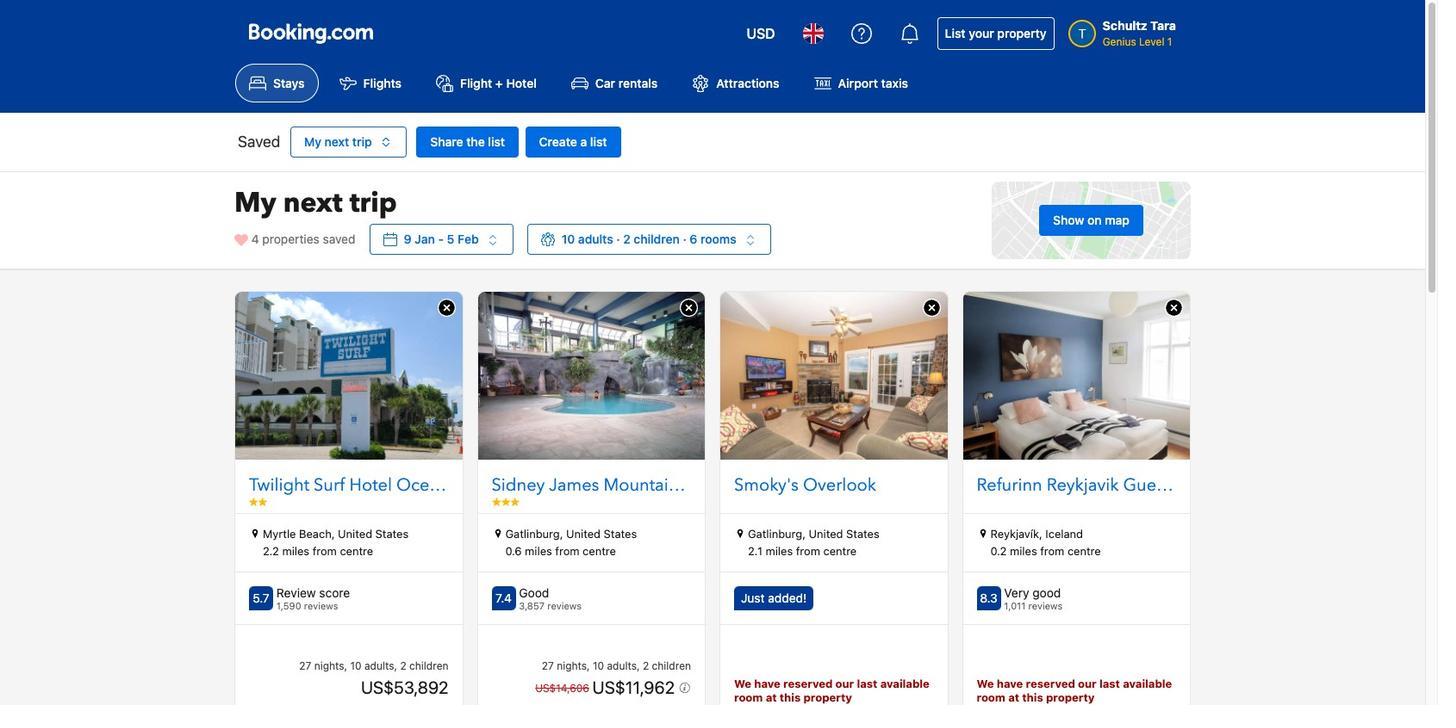Task type: locate. For each thing, give the bounding box(es) containing it.
hotel right surf
[[350, 474, 392, 498]]

1 last from the left
[[857, 678, 878, 692]]

1 horizontal spatial gatlinburg,
[[748, 528, 806, 542]]

reykjavík,
[[991, 528, 1043, 542]]

genius
[[1103, 35, 1137, 48]]

1 vertical spatial trip
[[350, 185, 397, 223]]

gatlinburg, united states up 0.6 miles from centre
[[506, 528, 637, 542]]

0 horizontal spatial available
[[881, 678, 930, 692]]

1 reserved from the left
[[784, 678, 833, 692]]

children
[[634, 232, 680, 247], [409, 660, 449, 673], [652, 660, 691, 673]]

2 up us$11,962
[[643, 660, 649, 673]]

2 horizontal spatial reviews
[[1029, 601, 1063, 612]]

united for just added!
[[809, 528, 843, 542]]

0 horizontal spatial gatlinburg,
[[506, 528, 563, 542]]

10 inside 27 nights, 10 adults, 2 children us$53,892
[[350, 660, 362, 673]]

0 horizontal spatial united
[[338, 528, 372, 542]]

smoky's
[[734, 474, 799, 498]]

0 horizontal spatial reviews
[[304, 601, 338, 612]]

my
[[304, 135, 321, 149], [234, 185, 276, 223]]

my next trip down flights link
[[304, 135, 372, 149]]

27 inside 27 nights, 10 adults, 2 children us$53,892
[[299, 660, 311, 673]]

1 horizontal spatial our
[[1078, 678, 1097, 692]]

1 list from the left
[[488, 135, 505, 149]]

car
[[595, 76, 616, 91]]

next up 4 properties saved
[[283, 185, 343, 223]]

2 nights, from the left
[[557, 660, 590, 673]]

create a list button
[[525, 127, 621, 158]]

1 horizontal spatial we
[[977, 678, 994, 692]]

10 left adults
[[562, 232, 575, 247]]

0 vertical spatial hotel
[[506, 76, 537, 91]]

1 27 from the left
[[299, 660, 311, 673]]

our
[[836, 678, 854, 692], [1078, 678, 1097, 692]]

1 we from the left
[[734, 678, 752, 692]]

1 horizontal spatial gatlinburg, united states
[[748, 528, 880, 542]]

children for 27 nights, 10 adults, 2 children us$53,892
[[409, 660, 449, 673]]

2 our from the left
[[1078, 678, 1097, 692]]

states
[[375, 528, 409, 542], [604, 528, 637, 542], [846, 528, 880, 542]]

10 up us$11,962
[[593, 660, 604, 673]]

0 horizontal spatial we
[[734, 678, 752, 692]]

rated element
[[276, 586, 350, 602], [519, 586, 582, 602], [1004, 586, 1063, 602]]

rated element containing good
[[519, 586, 582, 602]]

27 for 27 nights, 10 adults, 2 children us$53,892
[[299, 660, 311, 673]]

0 horizontal spatial nights,
[[314, 660, 347, 673]]

this for smoky's
[[780, 691, 801, 705]]

·
[[617, 232, 620, 247], [683, 232, 687, 247]]

0 horizontal spatial reserved
[[784, 678, 833, 692]]

states down sidney james mountain lodge link
[[604, 528, 637, 542]]

· right adults
[[617, 232, 620, 247]]

trip down flights link
[[352, 135, 372, 149]]

this
[[780, 691, 801, 705], [1023, 691, 1044, 705]]

gatlinburg, up "0.6"
[[506, 528, 563, 542]]

united up 0.6 miles from centre
[[566, 528, 601, 542]]

adults,
[[365, 660, 397, 673], [607, 660, 640, 673]]

last for overlook
[[857, 678, 878, 692]]

2 gatlinburg, from the left
[[748, 528, 806, 542]]

2 adults, from the left
[[607, 660, 640, 673]]

1 horizontal spatial rated element
[[519, 586, 582, 602]]

score
[[319, 586, 350, 601]]

0 horizontal spatial at
[[766, 691, 777, 705]]

· left 6
[[683, 232, 687, 247]]

children up us$53,892
[[409, 660, 449, 673]]

1 horizontal spatial united
[[566, 528, 601, 542]]

united up 2.1 miles from centre
[[809, 528, 843, 542]]

my next trip
[[304, 135, 372, 149], [234, 185, 397, 223]]

overlook
[[803, 474, 877, 498]]

0.2 miles from centre
[[991, 545, 1101, 558]]

guesthouse
[[1123, 474, 1218, 498]]

my inside button
[[304, 135, 321, 149]]

2 horizontal spatial 10
[[593, 660, 604, 673]]

trip inside button
[[352, 135, 372, 149]]

0 horizontal spatial adults,
[[365, 660, 397, 673]]

have down just added!
[[754, 678, 781, 692]]

2 right adults
[[623, 232, 631, 247]]

rated element for surf
[[276, 586, 350, 602]]

twilight surf hotel ocean front
[[249, 474, 494, 498]]

0 horizontal spatial last
[[857, 678, 878, 692]]

on
[[1088, 213, 1102, 228]]

our for overlook
[[836, 678, 854, 692]]

1 rated element from the left
[[276, 586, 350, 602]]

just
[[741, 592, 765, 606]]

nights, inside 27 nights, 10 adults, 2 children us$53,892
[[314, 660, 347, 673]]

centre down iceland
[[1068, 545, 1101, 558]]

2 reserved from the left
[[1026, 678, 1075, 692]]

1 this from the left
[[780, 691, 801, 705]]

gatlinburg, for 7.4
[[506, 528, 563, 542]]

0.2
[[991, 545, 1007, 558]]

0 horizontal spatial list
[[488, 135, 505, 149]]

3 states from the left
[[846, 528, 880, 542]]

reviews right '1,011'
[[1029, 601, 1063, 612]]

my right saved
[[304, 135, 321, 149]]

from down beach,
[[313, 545, 337, 558]]

0 horizontal spatial hotel
[[350, 474, 392, 498]]

rated element for james
[[519, 586, 582, 602]]

2 up us$53,892
[[400, 660, 407, 673]]

from up "added!"
[[796, 545, 820, 558]]

0 horizontal spatial room
[[734, 691, 763, 705]]

1 horizontal spatial at
[[1009, 691, 1020, 705]]

2 centre from the left
[[583, 545, 616, 558]]

1 nights, from the left
[[314, 660, 347, 673]]

adults, for 27 nights, 10 adults, 2 children
[[607, 660, 640, 673]]

good
[[1033, 586, 1061, 601]]

reviews right 3,857
[[548, 601, 582, 612]]

smoky's overlook
[[734, 474, 877, 498]]

27 for 27 nights, 10 adults, 2 children
[[542, 660, 554, 673]]

list
[[488, 135, 505, 149], [590, 135, 607, 149]]

from  3,857 reviews element
[[519, 601, 582, 612]]

miles right "0.6"
[[525, 545, 552, 558]]

have for smoky's
[[754, 678, 781, 692]]

centre down sidney james mountain lodge link
[[583, 545, 616, 558]]

2 inside 27 nights, 10 adults, 2 children us$53,892
[[400, 660, 407, 673]]

1 horizontal spatial adults,
[[607, 660, 640, 673]]

1 horizontal spatial reserved
[[1026, 678, 1075, 692]]

car rentals
[[595, 76, 658, 91]]

2 reviews from the left
[[548, 601, 582, 612]]

3 reviews from the left
[[1029, 601, 1063, 612]]

1 horizontal spatial hotel
[[506, 76, 537, 91]]

1 reviews from the left
[[304, 601, 338, 612]]

1 horizontal spatial states
[[604, 528, 637, 542]]

from right "0.6"
[[555, 545, 580, 558]]

create a list
[[539, 135, 607, 149]]

1 horizontal spatial have
[[997, 678, 1023, 692]]

reserved
[[784, 678, 833, 692], [1026, 678, 1075, 692]]

2 miles from the left
[[525, 545, 552, 558]]

1 horizontal spatial nights,
[[557, 660, 590, 673]]

27
[[299, 660, 311, 673], [542, 660, 554, 673]]

0 horizontal spatial 10
[[350, 660, 362, 673]]

us$53,892
[[361, 678, 449, 698]]

united
[[338, 528, 372, 542], [566, 528, 601, 542], [809, 528, 843, 542]]

2 we have reserved our last available room at this property from the left
[[977, 678, 1172, 705]]

1 adults, from the left
[[365, 660, 397, 673]]

hotel for +
[[506, 76, 537, 91]]

1 gatlinburg, from the left
[[506, 528, 563, 542]]

0 vertical spatial next
[[325, 135, 349, 149]]

reserved for overlook
[[784, 678, 833, 692]]

share the list button
[[417, 127, 519, 158]]

1 centre from the left
[[340, 545, 373, 558]]

1 horizontal spatial we have reserved our last available room at this property
[[977, 678, 1172, 705]]

hotel for surf
[[350, 474, 392, 498]]

0 horizontal spatial rated element
[[276, 586, 350, 602]]

gatlinburg, united states up 2.1 miles from centre
[[748, 528, 880, 542]]

from for 5.7
[[313, 545, 337, 558]]

2 united from the left
[[566, 528, 601, 542]]

trip up 'saved' at the left top of the page
[[350, 185, 397, 223]]

reviews inside 8.3 very good 1,011 reviews
[[1029, 601, 1063, 612]]

from  1,590 reviews element
[[276, 601, 350, 612]]

stays
[[273, 76, 305, 91]]

list right the on the top left of page
[[488, 135, 505, 149]]

2 last from the left
[[1100, 678, 1120, 692]]

2 gatlinburg, united states from the left
[[748, 528, 880, 542]]

1 horizontal spatial 2
[[623, 232, 631, 247]]

united right beach,
[[338, 528, 372, 542]]

centre down smoky's overlook link
[[824, 545, 857, 558]]

available
[[881, 678, 930, 692], [1123, 678, 1172, 692]]

2.2
[[263, 545, 279, 558]]

10 adults                              · 2 children                                           · 6 rooms
[[562, 232, 737, 247]]

iceland
[[1046, 528, 1083, 542]]

2 list from the left
[[590, 135, 607, 149]]

4 centre from the left
[[1068, 545, 1101, 558]]

1 we have reserved our last available room at this property from the left
[[734, 678, 930, 705]]

booking.com online hotel reservations image
[[249, 23, 373, 44]]

my next trip inside button
[[304, 135, 372, 149]]

0 horizontal spatial 27
[[299, 660, 311, 673]]

children left 6
[[634, 232, 680, 247]]

hotel inside "link"
[[506, 76, 537, 91]]

3 united from the left
[[809, 528, 843, 542]]

0 vertical spatial my next trip
[[304, 135, 372, 149]]

0 vertical spatial my
[[304, 135, 321, 149]]

list
[[945, 26, 966, 41]]

rated element containing review score
[[276, 586, 350, 602]]

children up us$11,962
[[652, 660, 691, 673]]

list right a in the left of the page
[[590, 135, 607, 149]]

3 rated element from the left
[[1004, 586, 1063, 602]]

4
[[251, 232, 259, 247]]

1 our from the left
[[836, 678, 854, 692]]

0 horizontal spatial ·
[[617, 232, 620, 247]]

beach,
[[299, 528, 335, 542]]

2 available from the left
[[1123, 678, 1172, 692]]

miles right 2.1
[[766, 545, 793, 558]]

gatlinburg, up 2.1
[[748, 528, 806, 542]]

0.6 miles from centre
[[506, 545, 616, 558]]

centre down myrtle beach, united states
[[340, 545, 373, 558]]

2 horizontal spatial rated element
[[1004, 586, 1063, 602]]

have
[[754, 678, 781, 692], [997, 678, 1023, 692]]

2 horizontal spatial 2
[[643, 660, 649, 673]]

1 horizontal spatial reviews
[[548, 601, 582, 612]]

refurinn
[[977, 474, 1043, 498]]

hotel right +
[[506, 76, 537, 91]]

1 available from the left
[[881, 678, 930, 692]]

1 have from the left
[[754, 678, 781, 692]]

0 horizontal spatial states
[[375, 528, 409, 542]]

2 27 from the left
[[542, 660, 554, 673]]

2.1 miles from centre
[[748, 545, 857, 558]]

2 this from the left
[[1023, 691, 1044, 705]]

adults, inside 27 nights, 10 adults, 2 children us$53,892
[[365, 660, 397, 673]]

2 for 27 nights, 10 adults, 2 children
[[643, 660, 649, 673]]

10 up us$53,892
[[350, 660, 362, 673]]

create
[[539, 135, 577, 149]]

0 horizontal spatial gatlinburg, united states
[[506, 528, 637, 542]]

4 miles from the left
[[1010, 545, 1037, 558]]

states down twilight surf hotel ocean front link
[[375, 528, 409, 542]]

tara
[[1151, 18, 1176, 33]]

miles for 8.3
[[1010, 545, 1037, 558]]

27 down from  1,590 reviews element
[[299, 660, 311, 673]]

1 vertical spatial my
[[234, 185, 276, 223]]

0 horizontal spatial 2
[[400, 660, 407, 673]]

2 rated element from the left
[[519, 586, 582, 602]]

4 from from the left
[[1040, 545, 1065, 558]]

have down '1,011'
[[997, 678, 1023, 692]]

we have reserved our last available room at this property for overlook
[[734, 678, 930, 705]]

centre for 8.3
[[1068, 545, 1101, 558]]

1 horizontal spatial list
[[590, 135, 607, 149]]

adults, up us$11,962
[[607, 660, 640, 673]]

1 horizontal spatial my
[[304, 135, 321, 149]]

states down overlook
[[846, 528, 880, 542]]

we
[[734, 678, 752, 692], [977, 678, 994, 692]]

the
[[467, 135, 485, 149]]

next down flights link
[[325, 135, 349, 149]]

next
[[325, 135, 349, 149], [283, 185, 343, 223]]

2 from from the left
[[555, 545, 580, 558]]

1 gatlinburg, united states from the left
[[506, 528, 637, 542]]

reviews inside '5.7 review score 1,590 reviews'
[[304, 601, 338, 612]]

2 horizontal spatial united
[[809, 528, 843, 542]]

we for smoky's overlook
[[734, 678, 752, 692]]

my next trip button
[[290, 127, 407, 158]]

nights, down from  1,590 reviews element
[[314, 660, 347, 673]]

trip
[[352, 135, 372, 149], [350, 185, 397, 223]]

1 miles from the left
[[282, 545, 310, 558]]

centre for just added!
[[824, 545, 857, 558]]

1 from from the left
[[313, 545, 337, 558]]

0 horizontal spatial this
[[780, 691, 801, 705]]

2 · from the left
[[683, 232, 687, 247]]

airport
[[838, 76, 878, 91]]

from down iceland
[[1040, 545, 1065, 558]]

2 at from the left
[[1009, 691, 1020, 705]]

saved
[[238, 133, 280, 151]]

1 horizontal spatial room
[[977, 691, 1006, 705]]

1 horizontal spatial ·
[[683, 232, 687, 247]]

room
[[734, 691, 763, 705], [977, 691, 1006, 705]]

2 room from the left
[[977, 691, 1006, 705]]

0 horizontal spatial my
[[234, 185, 276, 223]]

reviews right 1,590
[[304, 601, 338, 612]]

1 horizontal spatial last
[[1100, 678, 1120, 692]]

8.3
[[980, 592, 998, 606]]

0 horizontal spatial have
[[754, 678, 781, 692]]

property
[[998, 26, 1047, 41], [804, 691, 852, 705], [1046, 691, 1095, 705]]

reykjavik
[[1047, 474, 1119, 498]]

adults, up us$53,892
[[365, 660, 397, 673]]

hotel
[[506, 76, 537, 91], [350, 474, 392, 498]]

2 have from the left
[[997, 678, 1023, 692]]

1 room from the left
[[734, 691, 763, 705]]

3 miles from the left
[[766, 545, 793, 558]]

2 states from the left
[[604, 528, 637, 542]]

1 vertical spatial hotel
[[350, 474, 392, 498]]

2 we from the left
[[977, 678, 994, 692]]

0 horizontal spatial we have reserved our last available room at this property
[[734, 678, 930, 705]]

1 horizontal spatial available
[[1123, 678, 1172, 692]]

3,857
[[519, 601, 545, 612]]

3 from from the left
[[796, 545, 820, 558]]

1 united from the left
[[338, 528, 372, 542]]

10
[[562, 232, 575, 247], [350, 660, 362, 673], [593, 660, 604, 673]]

27 nights, 10 adults, 2 children
[[542, 660, 691, 673]]

reviews for 8.3
[[1029, 601, 1063, 612]]

our for reykjavik
[[1078, 678, 1097, 692]]

children inside 27 nights, 10 adults, 2 children us$53,892
[[409, 660, 449, 673]]

10 for 27 nights, 10 adults, 2 children
[[593, 660, 604, 673]]

from for 7.4
[[555, 545, 580, 558]]

0 vertical spatial trip
[[352, 135, 372, 149]]

27 up us$14,606
[[542, 660, 554, 673]]

scored  8.3 element
[[977, 587, 1001, 611]]

next inside button
[[325, 135, 349, 149]]

miles
[[282, 545, 310, 558], [525, 545, 552, 558], [766, 545, 793, 558], [1010, 545, 1037, 558]]

map
[[1105, 213, 1130, 228]]

5.7
[[253, 592, 270, 606]]

last
[[857, 678, 878, 692], [1100, 678, 1120, 692]]

miles down myrtle at bottom left
[[282, 545, 310, 558]]

2 horizontal spatial states
[[846, 528, 880, 542]]

miles down reykjavík,
[[1010, 545, 1037, 558]]

1 at from the left
[[766, 691, 777, 705]]

my up "4" at left top
[[234, 185, 276, 223]]

nights, up us$14,606
[[557, 660, 590, 673]]

1 horizontal spatial this
[[1023, 691, 1044, 705]]

0.6
[[506, 545, 522, 558]]

0 horizontal spatial our
[[836, 678, 854, 692]]

1 horizontal spatial 27
[[542, 660, 554, 673]]

3 centre from the left
[[824, 545, 857, 558]]

1 vertical spatial next
[[283, 185, 343, 223]]

available for overlook
[[881, 678, 930, 692]]

my next trip up 4 properties saved
[[234, 185, 397, 223]]



Task type: describe. For each thing, give the bounding box(es) containing it.
us$14,606
[[535, 683, 590, 696]]

at for smoky's
[[766, 691, 777, 705]]

10 for 27 nights, 10 adults, 2 children us$53,892
[[350, 660, 362, 673]]

flights link
[[325, 64, 415, 103]]

car rentals link
[[558, 64, 672, 103]]

available for reykjavik
[[1123, 678, 1172, 692]]

twilight
[[249, 474, 310, 498]]

twilight surf hotel ocean front link
[[249, 474, 494, 499]]

show
[[1053, 213, 1085, 228]]

reviews for 5.7
[[304, 601, 338, 612]]

good
[[519, 586, 549, 601]]

myrtle
[[263, 528, 296, 542]]

states for 7.4
[[604, 528, 637, 542]]

nights, for 27 nights, 10 adults, 2 children
[[557, 660, 590, 673]]

1 vertical spatial my next trip
[[234, 185, 397, 223]]

rooms
[[701, 232, 737, 247]]

at for refurinn
[[1009, 691, 1020, 705]]

smoky's overlook link
[[734, 474, 934, 499]]

airport taxis link
[[800, 64, 922, 103]]

2 for 27 nights, 10 adults, 2 children us$53,892
[[400, 660, 407, 673]]

just added!
[[741, 592, 807, 606]]

flight + hotel link
[[422, 64, 551, 103]]

refurinn reykjavik guesthouse
[[977, 474, 1218, 498]]

reserved for reykjavik
[[1026, 678, 1075, 692]]

from for 8.3
[[1040, 545, 1065, 558]]

rated element containing very good
[[1004, 586, 1063, 602]]

usd
[[747, 26, 775, 41]]

gatlinburg, united states for just added!
[[748, 528, 880, 542]]

attractions link
[[679, 64, 793, 103]]

miles for 5.7
[[282, 545, 310, 558]]

review
[[276, 586, 316, 601]]

room for smoky's overlook
[[734, 691, 763, 705]]

level
[[1139, 35, 1165, 48]]

gatlinburg, united states for 7.4
[[506, 528, 637, 542]]

scored  5.7 element
[[249, 587, 273, 611]]

usd button
[[736, 13, 786, 54]]

4 properties saved
[[251, 232, 356, 247]]

added!
[[768, 592, 807, 606]]

room for refurinn reykjavik guesthouse
[[977, 691, 1006, 705]]

properties
[[262, 232, 320, 247]]

miles for just added!
[[766, 545, 793, 558]]

states for just added!
[[846, 528, 880, 542]]

us$11,962
[[593, 678, 679, 698]]

reykjavík, iceland
[[991, 528, 1083, 542]]

list for share the list
[[488, 135, 505, 149]]

sidney james mountain lodge
[[492, 474, 734, 498]]

mountain
[[604, 474, 679, 498]]

list for create a list
[[590, 135, 607, 149]]

myrtle beach, united states
[[263, 528, 409, 542]]

6
[[690, 232, 698, 247]]

1,011
[[1004, 601, 1026, 612]]

3 stars image
[[492, 498, 519, 507]]

jan
[[415, 232, 435, 247]]

flight
[[460, 76, 492, 91]]

we have reserved our last available room at this property for reykjavik
[[977, 678, 1172, 705]]

rentals
[[619, 76, 658, 91]]

last for reykjavik
[[1100, 678, 1120, 692]]

adults, for 27 nights, 10 adults, 2 children us$53,892
[[365, 660, 397, 673]]

this for refurinn
[[1023, 691, 1044, 705]]

ocean
[[396, 474, 449, 498]]

show on map button
[[1040, 205, 1144, 236]]

united for 7.4
[[566, 528, 601, 542]]

attractions
[[716, 76, 780, 91]]

schultz
[[1103, 18, 1148, 33]]

have for refurinn
[[997, 678, 1023, 692]]

saved
[[323, 232, 356, 247]]

1
[[1168, 35, 1173, 48]]

7.4
[[496, 592, 512, 606]]

share the list
[[430, 135, 505, 149]]

1 · from the left
[[617, 232, 620, 247]]

flight + hotel
[[460, 76, 537, 91]]

refurinn reykjavik guesthouse link
[[977, 474, 1218, 499]]

adults
[[578, 232, 613, 247]]

airport taxis
[[838, 76, 908, 91]]

share
[[430, 135, 463, 149]]

9
[[404, 232, 412, 247]]

sidney james mountain lodge link
[[492, 474, 734, 499]]

front
[[453, 474, 494, 498]]

very
[[1004, 586, 1029, 601]]

scored  7.4 element
[[492, 587, 516, 611]]

property for smoky's overlook
[[804, 691, 852, 705]]

property for refurinn reykjavik guesthouse
[[1046, 691, 1095, 705]]

children for 27 nights, 10 adults, 2 children
[[652, 660, 691, 673]]

reviews inside the 7.4 good 3,857 reviews
[[548, 601, 582, 612]]

nights, for 27 nights, 10 adults, 2 children us$53,892
[[314, 660, 347, 673]]

1 states from the left
[[375, 528, 409, 542]]

7.4 good 3,857 reviews
[[496, 586, 582, 612]]

lodge
[[683, 474, 734, 498]]

schultz tara genius level 1
[[1103, 18, 1176, 48]]

27 nights, 10 adults, 2 children us$53,892
[[299, 660, 449, 698]]

miles for 7.4
[[525, 545, 552, 558]]

1 horizontal spatial 10
[[562, 232, 575, 247]]

centre for 7.4
[[583, 545, 616, 558]]

feb
[[458, 232, 479, 247]]

show on map
[[1053, 213, 1130, 228]]

taxis
[[881, 76, 908, 91]]

stays link
[[235, 64, 319, 103]]

list your property link
[[937, 17, 1055, 50]]

2.1
[[748, 545, 763, 558]]

2 stars image
[[249, 498, 267, 507]]

9 jan - 5 feb
[[404, 232, 479, 247]]

centre for 5.7
[[340, 545, 373, 558]]

list your property
[[945, 26, 1047, 41]]

james
[[549, 474, 599, 498]]

a
[[580, 135, 587, 149]]

from for just added!
[[796, 545, 820, 558]]

from  1,011 reviews element
[[1004, 601, 1063, 612]]

we for refurinn reykjavik guesthouse
[[977, 678, 994, 692]]

-
[[438, 232, 444, 247]]

2.2 miles from centre
[[263, 545, 373, 558]]

surf
[[314, 474, 345, 498]]

5
[[447, 232, 455, 247]]

sidney
[[492, 474, 545, 498]]

5.7 review score 1,590 reviews
[[253, 586, 350, 612]]

+
[[496, 76, 503, 91]]

gatlinburg, for just added!
[[748, 528, 806, 542]]



Task type: vqa. For each thing, say whether or not it's contained in the screenshot.
Feb
yes



